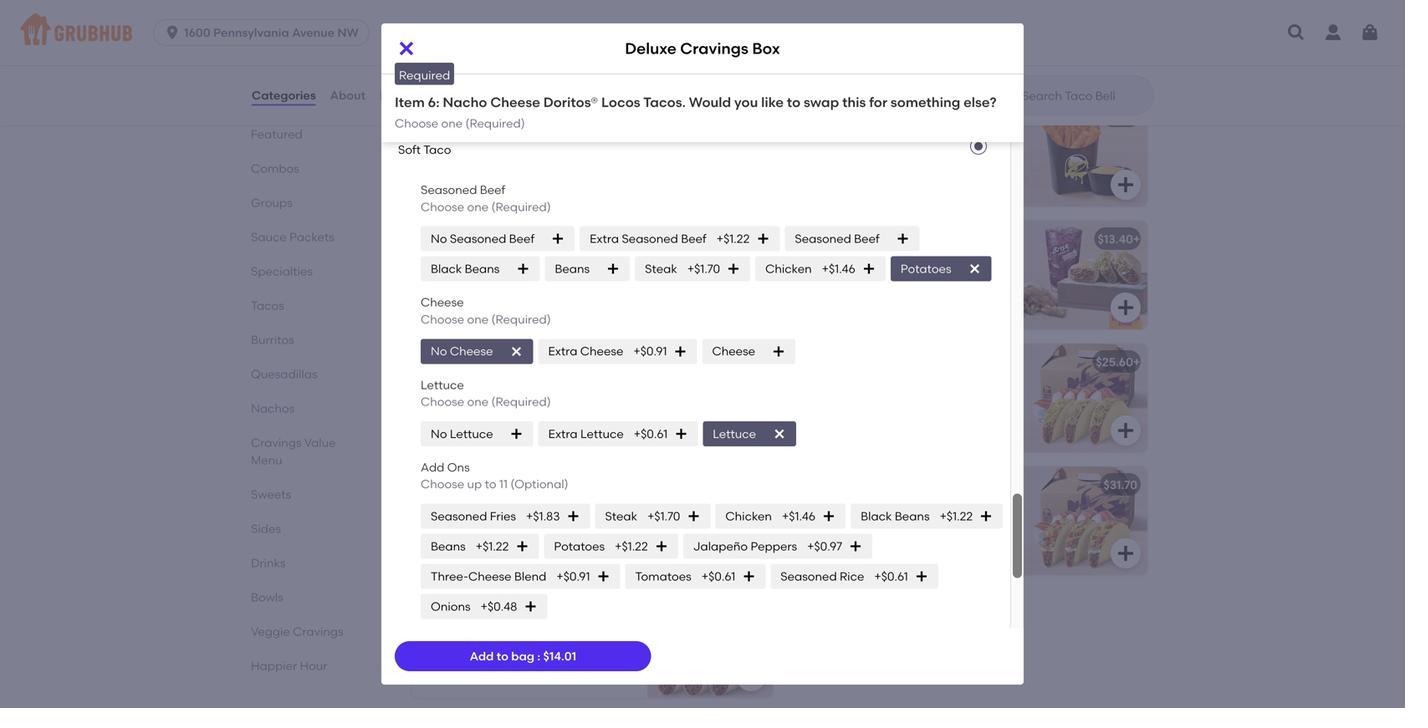 Task type: vqa. For each thing, say whether or not it's contained in the screenshot.


Task type: locate. For each thing, give the bounding box(es) containing it.
crunchy
[[398, 78, 447, 92], [931, 273, 980, 287], [482, 379, 530, 393], [834, 396, 883, 410], [797, 413, 845, 427], [834, 519, 883, 533]]

beefy up the taco,
[[797, 273, 828, 287]]

party
[[478, 478, 509, 492], [533, 601, 563, 615]]

0 horizontal spatial +$0.61
[[634, 427, 668, 441]]

your choice of 12 of the following tacos: crunchy or soft tacos, crunchy or soft taco supremes®.
[[797, 379, 983, 427]]

choice inside your choice of 12 of the following tacos: crunchy or soft tacos, crunchy or soft taco supremes®.
[[824, 379, 863, 393]]

2 your from the top
[[797, 502, 822, 516]]

nacho up mexican
[[874, 133, 913, 147]]

12 inside your choice of 12 of the following tacos: crunchy or soft tacos, crunchy or soft taco supremes®.
[[879, 379, 890, 393]]

locos
[[602, 94, 641, 110]]

5- up cinnamon
[[831, 273, 843, 287]]

doritos®
[[544, 94, 598, 110]]

5- up no lettuce
[[456, 396, 468, 410]]

1 vertical spatial nacho
[[966, 150, 1002, 164]]

(required) inside the item 6: nacho cheese doritos® locos tacos. would you like to swap this for something else? choose one (required)
[[466, 116, 525, 131]]

veggie cravings
[[251, 625, 344, 639]]

1 vertical spatial burritos
[[499, 396, 542, 410]]

nacho right 6:
[[443, 94, 487, 110]]

beef up seller
[[480, 183, 506, 197]]

1 vertical spatial potatoes
[[554, 540, 605, 554]]

0 vertical spatial tacos:
[[797, 396, 831, 410]]

+$0.61
[[634, 427, 668, 441], [702, 570, 736, 584], [875, 570, 909, 584]]

your inside your choice of 12 of the following tacos: crunchy or soft taco supremes®.
[[797, 502, 822, 516]]

avenue
[[292, 26, 335, 40]]

2 vertical spatial no
[[431, 427, 447, 441]]

soft
[[398, 143, 421, 157], [900, 396, 922, 410], [862, 413, 885, 427], [422, 478, 445, 492], [486, 502, 508, 516], [900, 519, 922, 533], [476, 601, 499, 615], [486, 625, 508, 639]]

sauce down large nacho fries
[[465, 150, 500, 164]]

sauce inside crispy nacho fries and nacho cheese sauce to dip.
[[465, 150, 500, 164]]

1 vertical spatial add
[[470, 650, 494, 664]]

+$0.48
[[481, 600, 518, 614]]

4 down extra cheese
[[594, 379, 601, 393]]

(required) up taco & burrito cravings pack
[[492, 313, 551, 327]]

nacho down doritos®
[[556, 133, 592, 147]]

fries up spices
[[915, 133, 942, 147]]

crunchy inside includes 4 crunchy tacos and 4 beefy 5-layer burritos
[[482, 379, 530, 393]]

1 vertical spatial cheese
[[797, 167, 837, 181]]

beefy
[[797, 273, 828, 287], [422, 396, 454, 410]]

beefy up no lettuce
[[422, 396, 454, 410]]

burritos up quesadillas on the left bottom of the page
[[251, 333, 294, 347]]

soft taco party pack image
[[648, 467, 773, 576]]

add down the includes 12 soft tacos supreme®. on the left bottom of page
[[470, 650, 494, 664]]

combos
[[251, 162, 300, 176]]

(required) down taco & burrito cravings pack
[[492, 395, 551, 409]]

1 the from the top
[[907, 379, 926, 393]]

the inside your choice of 12 of the following tacos: crunchy or soft tacos, crunchy or soft taco supremes®.
[[907, 379, 926, 393]]

box down seasoned beef choose one (required)
[[518, 235, 539, 250]]

grilled cheese nacho fries - steak, spicy image
[[1023, 0, 1148, 84]]

nacho right large
[[458, 109, 497, 123]]

0 horizontal spatial black beans
[[431, 262, 500, 276]]

1 horizontal spatial deluxe
[[625, 39, 677, 58]]

chicken up the taco,
[[766, 262, 812, 276]]

choice up the +$0.97
[[824, 502, 863, 516]]

1 horizontal spatial sauce
[[840, 167, 875, 181]]

tacos down taco & burrito cravings pack
[[532, 379, 566, 393]]

supremes®. up seasoned rice at the bottom
[[797, 536, 862, 550]]

following
[[929, 379, 979, 393], [929, 502, 979, 516]]

nw
[[338, 26, 359, 40]]

else?
[[964, 94, 997, 110]]

no down lettuce choose one (required) in the left bottom of the page
[[431, 427, 447, 441]]

one up no lettuce
[[467, 395, 489, 409]]

beef left $12.79
[[681, 232, 707, 246]]

2 vertical spatial extra
[[549, 427, 578, 441]]

1 horizontal spatial 4
[[594, 379, 601, 393]]

tacos for supreme soft taco party pack
[[511, 625, 544, 639]]

taco inside your choice of 12 of the following tacos: crunchy or soft tacos, crunchy or soft taco supremes®.
[[887, 413, 915, 427]]

fries inside crispy nacho fries and nacho cheese sauce to dip.
[[502, 133, 528, 147]]

+$0.91 right the blend
[[557, 570, 590, 584]]

black down no seasoned beef
[[431, 262, 462, 276]]

0 vertical spatial supremes®.
[[918, 413, 983, 427]]

for inside golden, crisp nacho fries seasoned with bold mexican spices and nacho cheese sauce for dipping.
[[877, 167, 893, 181]]

1 vertical spatial sauce
[[840, 167, 875, 181]]

choose down item
[[395, 116, 439, 131]]

1 horizontal spatial black
[[861, 510, 892, 524]]

one up seller
[[467, 200, 489, 214]]

to left dip.
[[503, 150, 514, 164]]

add left ons
[[421, 461, 445, 475]]

choose up no lettuce
[[421, 395, 465, 409]]

potatoes up twists,
[[901, 262, 952, 276]]

1 vertical spatial chicken
[[726, 510, 772, 524]]

burritos right layer
[[499, 396, 542, 410]]

pack right '11'
[[512, 478, 541, 492]]

and up dip.
[[530, 133, 553, 147]]

0 vertical spatial no
[[431, 232, 447, 246]]

0 vertical spatial cheese
[[422, 150, 463, 164]]

1 vertical spatial +$1.46
[[782, 510, 816, 524]]

1 horizontal spatial 5-
[[831, 273, 843, 287]]

1 vertical spatial choice
[[824, 502, 863, 516]]

sauce down mexican
[[840, 167, 875, 181]]

1 vertical spatial supremes®.
[[797, 536, 862, 550]]

soft taco
[[398, 143, 451, 157]]

0 horizontal spatial 5-
[[456, 396, 468, 410]]

seasoned for seasoned rice
[[781, 570, 837, 584]]

2 vertical spatial pack
[[566, 601, 595, 615]]

1 horizontal spatial burritos
[[499, 396, 542, 410]]

mexican
[[852, 150, 899, 164]]

cheese down crispy
[[422, 150, 463, 164]]

0 horizontal spatial deluxe cravings box
[[422, 235, 539, 250]]

your for your choice of 12 of the following tacos: crunchy or soft tacos, crunchy or soft taco supremes®.
[[797, 379, 822, 393]]

$25.62 +
[[722, 355, 766, 369]]

and down extra cheese
[[569, 379, 591, 393]]

choose down ons
[[421, 478, 465, 492]]

4 up layer
[[472, 379, 479, 393]]

0 horizontal spatial +$1.70
[[648, 510, 681, 524]]

0 horizontal spatial steak
[[605, 510, 638, 524]]

1 vertical spatial pack
[[512, 478, 541, 492]]

seasoned inside seasoned beef choose one (required)
[[421, 183, 477, 197]]

+$1.22 for potatoes
[[615, 540, 648, 554]]

cravings up would
[[681, 39, 749, 58]]

tacos for soft taco party pack
[[511, 502, 544, 516]]

tacos:
[[797, 396, 831, 410], [797, 519, 831, 533]]

your inside your choice of 12 of the following tacos: crunchy or soft tacos, crunchy or soft taco supremes®.
[[797, 379, 822, 393]]

or inside your choice of 12 of the following tacos: crunchy or soft taco supremes®.
[[885, 519, 897, 533]]

burritos inside includes 4 crunchy tacos and 4 beefy 5-layer burritos
[[499, 396, 542, 410]]

includes 12 soft tacos supreme®.
[[422, 625, 607, 639]]

1 horizontal spatial +$0.91
[[634, 344, 667, 359]]

or
[[885, 396, 897, 410], [848, 413, 859, 427], [885, 519, 897, 533]]

no for no lettuce
[[431, 427, 447, 441]]

grilled cheese nacho fries - steak image
[[648, 0, 773, 84]]

cheese down with
[[797, 167, 837, 181]]

0 vertical spatial burritos
[[251, 333, 294, 347]]

0 horizontal spatial +$0.91
[[557, 570, 590, 584]]

add
[[421, 461, 445, 475], [470, 650, 494, 664]]

black beans for steak
[[861, 510, 930, 524]]

to inside the item 6: nacho cheese doritos® locos tacos. would you like to swap this for something else? choose one (required)
[[787, 94, 801, 110]]

12
[[879, 379, 890, 393], [472, 502, 483, 516], [879, 502, 890, 516], [472, 625, 483, 639]]

lettuce
[[421, 378, 464, 392], [450, 427, 493, 441], [581, 427, 624, 441], [713, 427, 757, 441]]

$4.01 +
[[1105, 109, 1141, 123]]

cheese
[[422, 150, 463, 164], [797, 167, 837, 181]]

0 horizontal spatial beefy
[[422, 396, 454, 410]]

1 horizontal spatial +$0.61
[[702, 570, 736, 584]]

and inside 'includes a chalupa supreme, a beefy 5-layer burrito, a crunchy taco, cinnamon twists, and a medium fountain drink.'
[[932, 290, 955, 304]]

nacho inside crispy nacho fries and nacho cheese sauce to dip.
[[556, 133, 592, 147]]

tacos
[[251, 299, 284, 313], [532, 379, 566, 393], [511, 502, 544, 516], [511, 625, 544, 639]]

deluxe up 'tacos.'
[[625, 39, 677, 58]]

1 horizontal spatial beefy
[[797, 273, 828, 287]]

to left bag
[[497, 650, 509, 664]]

black beans up the rice
[[861, 510, 930, 524]]

choice for crunchy
[[824, 379, 863, 393]]

black
[[431, 262, 462, 276], [861, 510, 892, 524]]

your up the +$0.97
[[797, 502, 822, 516]]

supreme,
[[910, 256, 964, 270]]

1 horizontal spatial +$1.46
[[822, 262, 856, 276]]

extra for extra cheese
[[549, 344, 578, 359]]

1 vertical spatial black
[[861, 510, 892, 524]]

0 vertical spatial +$1.70
[[688, 262, 721, 276]]

tacos inside includes 4 crunchy tacos and 4 beefy 5-layer burritos
[[532, 379, 566, 393]]

no down best
[[431, 232, 447, 246]]

1 vertical spatial black beans
[[861, 510, 930, 524]]

potatoes down +$1.83
[[554, 540, 605, 554]]

twists,
[[893, 290, 929, 304]]

includes down supreme
[[422, 625, 469, 639]]

1 horizontal spatial deluxe cravings box
[[625, 39, 781, 58]]

steak up tomatoes
[[605, 510, 638, 524]]

and inside golden, crisp nacho fries seasoned with bold mexican spices and nacho cheese sauce for dipping.
[[941, 150, 963, 164]]

2 choice from the top
[[824, 502, 863, 516]]

nacho inside golden, crisp nacho fries seasoned with bold mexican spices and nacho cheese sauce for dipping.
[[874, 133, 913, 147]]

sauce inside golden, crisp nacho fries seasoned with bold mexican spices and nacho cheese sauce for dipping.
[[840, 167, 875, 181]]

packets
[[290, 230, 335, 244]]

deluxe cravings box
[[625, 39, 781, 58], [422, 235, 539, 250]]

+$1.22
[[717, 232, 750, 246], [940, 510, 973, 524], [476, 540, 509, 554], [615, 540, 648, 554]]

cheese inside the item 6: nacho cheese doritos® locos tacos. would you like to swap this for something else? choose one (required)
[[491, 94, 540, 110]]

1 tacos: from the top
[[797, 396, 831, 410]]

+$0.91
[[634, 344, 667, 359], [557, 570, 590, 584]]

tacos: inside your choice of 12 of the following tacos: crunchy or soft tacos, crunchy or soft taco supremes®.
[[797, 396, 831, 410]]

+$0.91 right extra cheese
[[634, 344, 667, 359]]

the for taco
[[907, 502, 926, 516]]

0 vertical spatial your
[[797, 379, 822, 393]]

0 horizontal spatial nacho
[[556, 133, 592, 147]]

value
[[304, 436, 336, 450]]

1 vertical spatial steak
[[605, 510, 638, 524]]

box up chalupa
[[851, 232, 872, 246]]

black beans for extra seasoned beef
[[431, 262, 500, 276]]

tacos down specialties
[[251, 299, 284, 313]]

includes inside 'includes a chalupa supreme, a beefy 5-layer burrito, a crunchy taco, cinnamon twists, and a medium fountain drink.'
[[797, 256, 844, 270]]

1 choice from the top
[[824, 379, 863, 393]]

to right like
[[787, 94, 801, 110]]

2 following from the top
[[929, 502, 979, 516]]

1 horizontal spatial black beans
[[861, 510, 930, 524]]

2 horizontal spatial +$0.61
[[875, 570, 909, 584]]

tacos up add to bag : $14.01
[[511, 625, 544, 639]]

includes down &
[[422, 379, 469, 393]]

4
[[472, 379, 479, 393], [594, 379, 601, 393]]

$14.01
[[544, 650, 577, 664]]

1 vertical spatial extra
[[549, 344, 578, 359]]

0 vertical spatial following
[[929, 379, 979, 393]]

sauce packets
[[251, 230, 335, 244]]

search icon image
[[996, 85, 1016, 105]]

one
[[441, 116, 463, 131], [467, 200, 489, 214], [467, 313, 489, 327], [467, 395, 489, 409]]

add ons choose up to 11 (optional)
[[421, 461, 569, 492]]

one up crispy
[[441, 116, 463, 131]]

0 horizontal spatial sauce
[[465, 150, 500, 164]]

0 vertical spatial beefy
[[797, 273, 828, 287]]

+$1.70 down the extra seasoned beef
[[688, 262, 721, 276]]

(required) up no seasoned beef
[[492, 200, 551, 214]]

0 horizontal spatial 4
[[472, 379, 479, 393]]

main navigation navigation
[[0, 0, 1406, 65]]

1 vertical spatial following
[[929, 502, 979, 516]]

+$0.61 right the rice
[[875, 570, 909, 584]]

cheese inside golden, crisp nacho fries seasoned with bold mexican spices and nacho cheese sauce for dipping.
[[797, 167, 837, 181]]

0 horizontal spatial potatoes
[[554, 540, 605, 554]]

+$0.91 for three-cheese blend
[[557, 570, 590, 584]]

steak down the extra seasoned beef
[[645, 262, 678, 276]]

nacho fries
[[797, 109, 865, 123]]

2 the from the top
[[907, 502, 926, 516]]

for down mexican
[[877, 167, 893, 181]]

1 vertical spatial no
[[431, 344, 447, 359]]

+$1.70 up tomatoes
[[648, 510, 681, 524]]

taco inside your choice of 12 of the following tacos: crunchy or soft taco supremes®.
[[925, 519, 953, 533]]

includes for soft
[[422, 502, 469, 516]]

cravings up includes 4 crunchy tacos and 4 beefy 5-layer burritos
[[506, 355, 558, 369]]

extra for extra lettuce
[[549, 427, 578, 441]]

0 vertical spatial black
[[431, 262, 462, 276]]

happier
[[251, 659, 297, 674]]

for right the this
[[870, 94, 888, 110]]

0 vertical spatial extra
[[590, 232, 619, 246]]

best seller
[[432, 215, 483, 227]]

1 horizontal spatial add
[[470, 650, 494, 664]]

0 vertical spatial chicken
[[766, 262, 812, 276]]

nacho down seasoned at the right top
[[966, 150, 1002, 164]]

seasoned fries
[[431, 510, 516, 524]]

choice down medium
[[824, 379, 863, 393]]

2 no from the top
[[431, 344, 447, 359]]

supremes®. down tacos,
[[918, 413, 983, 427]]

includes inside includes 4 crunchy tacos and 4 beefy 5-layer burritos
[[422, 379, 469, 393]]

sauce
[[251, 230, 287, 244]]

add inside add ons choose up to 11 (optional)
[[421, 461, 445, 475]]

+$1.70
[[688, 262, 721, 276], [648, 510, 681, 524]]

0 vertical spatial deluxe
[[625, 39, 677, 58]]

your down medium
[[797, 379, 822, 393]]

svg image
[[1287, 23, 1307, 43], [1361, 23, 1381, 43], [164, 24, 181, 41], [741, 52, 762, 72], [552, 232, 565, 246], [897, 232, 910, 246], [727, 263, 741, 276], [772, 345, 786, 358], [1116, 421, 1136, 441], [510, 428, 524, 441], [773, 428, 787, 441], [687, 510, 701, 523], [655, 540, 668, 554], [850, 540, 863, 554], [743, 570, 756, 584], [915, 570, 929, 584], [741, 667, 762, 687]]

1 following from the top
[[929, 379, 979, 393]]

$13.40 +
[[1098, 232, 1141, 246]]

and right twists,
[[932, 290, 955, 304]]

fries up dip.
[[502, 133, 528, 147]]

groups
[[251, 196, 293, 210]]

0 horizontal spatial add
[[421, 461, 445, 475]]

like
[[762, 94, 784, 110]]

0 vertical spatial sauce
[[465, 150, 500, 164]]

choose up no cheese
[[421, 313, 465, 327]]

(required) up crispy nacho fries and nacho cheese sauce to dip.
[[466, 116, 525, 131]]

1 horizontal spatial supremes®.
[[918, 413, 983, 427]]

and inside crispy nacho fries and nacho cheese sauce to dip.
[[530, 133, 553, 147]]

following inside your choice of 12 of the following tacos: crunchy or soft taco supremes®.
[[929, 502, 979, 516]]

to left '11'
[[485, 478, 497, 492]]

1 your from the top
[[797, 379, 822, 393]]

$31.70
[[1104, 478, 1138, 492]]

for inside the item 6: nacho cheese doritos® locos tacos. would you like to swap this for something else? choose one (required)
[[870, 94, 888, 110]]

+$0.61 right extra lettuce
[[634, 427, 668, 441]]

(required) inside lettuce choose one (required)
[[492, 395, 551, 409]]

extra
[[590, 232, 619, 246], [549, 344, 578, 359], [549, 427, 578, 441]]

svg image
[[397, 38, 417, 59], [1116, 52, 1136, 72], [1116, 175, 1136, 195], [757, 232, 770, 246], [517, 263, 530, 276], [607, 263, 620, 276], [863, 263, 876, 276], [969, 263, 982, 276], [1116, 298, 1136, 318], [510, 345, 523, 358], [674, 345, 687, 358], [741, 421, 762, 441], [675, 428, 688, 441], [567, 510, 580, 523], [823, 510, 836, 523], [980, 510, 994, 523], [516, 540, 529, 554], [741, 544, 762, 564], [1116, 544, 1136, 564], [597, 570, 611, 584], [524, 600, 538, 614]]

jalapeño
[[694, 540, 748, 554]]

party down the blend
[[533, 601, 563, 615]]

choice inside your choice of 12 of the following tacos: crunchy or soft taco supremes®.
[[824, 502, 863, 516]]

2 tacos: from the top
[[797, 519, 831, 533]]

1 vertical spatial your
[[797, 502, 822, 516]]

pack for cravings
[[561, 355, 590, 369]]

0 horizontal spatial supremes®.
[[797, 536, 862, 550]]

pack up includes 4 crunchy tacos and 4 beefy 5-layer burritos
[[561, 355, 590, 369]]

+$1.22 for beans
[[476, 540, 509, 554]]

1 horizontal spatial party
[[533, 601, 563, 615]]

to
[[787, 94, 801, 110], [503, 150, 514, 164], [485, 478, 497, 492], [497, 650, 509, 664]]

crunchy inside button
[[398, 78, 447, 92]]

+ for $25.62
[[759, 355, 766, 369]]

includes down up
[[422, 502, 469, 516]]

black beans down no seasoned beef
[[431, 262, 500, 276]]

0 vertical spatial for
[[870, 94, 888, 110]]

1 vertical spatial tacos:
[[797, 519, 831, 533]]

5-
[[831, 273, 843, 287], [456, 396, 468, 410]]

2 vertical spatial or
[[885, 519, 897, 533]]

0 vertical spatial choice
[[824, 379, 863, 393]]

item
[[395, 94, 425, 110]]

(required)
[[466, 116, 525, 131], [492, 200, 551, 214], [492, 313, 551, 327], [492, 395, 551, 409]]

or for supremes®.
[[885, 519, 897, 533]]

1 horizontal spatial potatoes
[[901, 262, 952, 276]]

deluxe cravings box down seller
[[422, 235, 539, 250]]

one up no cheese
[[467, 313, 489, 327]]

1 vertical spatial for
[[877, 167, 893, 181]]

0 vertical spatial 5-
[[831, 273, 843, 287]]

1 vertical spatial the
[[907, 502, 926, 516]]

beef up chalupa
[[855, 232, 880, 246]]

cravings up menu
[[251, 436, 302, 450]]

svg image inside 1600 pennsylvania avenue nw button
[[164, 24, 181, 41]]

+$0.61 down the jalapeño
[[702, 570, 736, 584]]

no left &
[[431, 344, 447, 359]]

nacho down large nacho fries
[[461, 133, 499, 147]]

pack up supreme®.
[[566, 601, 595, 615]]

sauce
[[465, 150, 500, 164], [840, 167, 875, 181]]

seasoned for seasoned fries
[[431, 510, 487, 524]]

black for steak
[[861, 510, 892, 524]]

reviews
[[380, 88, 427, 102]]

5- inside 'includes a chalupa supreme, a beefy 5-layer burrito, a crunchy taco, cinnamon twists, and a medium fountain drink.'
[[831, 273, 843, 287]]

black up the rice
[[861, 510, 892, 524]]

+$1.46 up peppers
[[782, 510, 816, 524]]

1 4 from the left
[[472, 379, 479, 393]]

1 horizontal spatial cheese
[[797, 167, 837, 181]]

soft inside your choice of 12 of the following tacos: crunchy or soft taco supremes®.
[[900, 519, 922, 533]]

one inside the item 6: nacho cheese doritos® locos tacos. would you like to swap this for something else? choose one (required)
[[441, 116, 463, 131]]

+
[[1134, 109, 1141, 123], [759, 232, 766, 246], [1134, 232, 1141, 246], [759, 355, 766, 369], [1134, 355, 1141, 369]]

0 vertical spatial the
[[907, 379, 926, 393]]

cravings up hour
[[293, 625, 344, 639]]

+$0.61 for seasoned rice
[[875, 570, 909, 584]]

0 vertical spatial or
[[885, 396, 897, 410]]

1 vertical spatial 5-
[[456, 396, 468, 410]]

1 vertical spatial beefy
[[422, 396, 454, 410]]

and down seasoned at the right top
[[941, 150, 963, 164]]

cravings up layer
[[797, 232, 848, 246]]

spices
[[902, 150, 938, 164]]

$13.40
[[1098, 232, 1134, 246]]

0 horizontal spatial party
[[478, 478, 509, 492]]

three-
[[431, 570, 469, 584]]

box up like
[[753, 39, 781, 58]]

nacho fries image
[[1023, 98, 1148, 207]]

tacos: for crunchy
[[797, 396, 831, 410]]

0 vertical spatial nacho
[[556, 133, 592, 147]]

0 vertical spatial pack
[[561, 355, 590, 369]]

3 no from the top
[[431, 427, 447, 441]]

1600 pennsylvania avenue nw
[[184, 26, 359, 40]]

includes for cravings
[[797, 256, 844, 270]]

party up includes 12 soft tacos
[[478, 478, 509, 492]]

0 vertical spatial steak
[[645, 262, 678, 276]]

this
[[843, 94, 867, 110]]

the inside your choice of 12 of the following tacos: crunchy or soft taco supremes®.
[[907, 502, 926, 516]]

1 vertical spatial +$0.91
[[557, 570, 590, 584]]

large
[[422, 109, 455, 123]]

includes a chalupa supreme, a beefy 5-layer burrito, a crunchy taco, cinnamon twists, and a medium fountain drink.
[[797, 256, 980, 321]]

following inside your choice of 12 of the following tacos: crunchy or soft tacos, crunchy or soft taco supremes®.
[[929, 379, 979, 393]]

0 horizontal spatial black
[[431, 262, 462, 276]]

supremes®. inside your choice of 12 of the following tacos: crunchy or soft taco supremes®.
[[797, 536, 862, 550]]

for for this
[[870, 94, 888, 110]]

tacos: inside your choice of 12 of the following tacos: crunchy or soft taco supremes®.
[[797, 519, 831, 533]]

0 vertical spatial black beans
[[431, 262, 500, 276]]

nacho
[[556, 133, 592, 147], [966, 150, 1002, 164]]

potatoes
[[901, 262, 952, 276], [554, 540, 605, 554]]

fries down '11'
[[490, 510, 516, 524]]

+$0.91 for extra cheese
[[634, 344, 667, 359]]

featured
[[251, 127, 303, 141]]

nacho inside the item 6: nacho cheese doritos® locos tacos. would you like to swap this for something else? choose one (required)
[[443, 94, 487, 110]]

fountain
[[847, 307, 894, 321]]

choose inside cheese choose one (required)
[[421, 313, 465, 327]]

golden,
[[797, 133, 841, 147]]

0 vertical spatial add
[[421, 461, 445, 475]]

1 no from the top
[[431, 232, 447, 246]]

burrito,
[[877, 273, 918, 287]]

no for no seasoned beef
[[431, 232, 447, 246]]

1 horizontal spatial steak
[[645, 262, 678, 276]]

blend
[[515, 570, 547, 584]]

chicken up jalapeño peppers
[[726, 510, 772, 524]]

one inside cheese choose one (required)
[[467, 313, 489, 327]]



Task type: describe. For each thing, give the bounding box(es) containing it.
2 horizontal spatial box
[[851, 232, 872, 246]]

cravings box image
[[1023, 221, 1148, 330]]

0 horizontal spatial box
[[518, 235, 539, 250]]

pack for party
[[566, 601, 595, 615]]

soft taco button
[[382, 118, 1024, 182]]

up
[[467, 478, 482, 492]]

specialties
[[251, 264, 313, 279]]

crispy nacho fries and nacho cheese sauce to dip.
[[422, 133, 592, 164]]

seller
[[456, 215, 483, 227]]

and inside includes 4 crunchy tacos and 4 beefy 5-layer burritos
[[569, 379, 591, 393]]

one inside seasoned beef choose one (required)
[[467, 200, 489, 214]]

includes 12 soft tacos
[[422, 502, 544, 516]]

includes for taco
[[422, 379, 469, 393]]

(required) inside seasoned beef choose one (required)
[[492, 200, 551, 214]]

following for taco
[[929, 502, 979, 516]]

or for crunchy
[[885, 396, 897, 410]]

0 vertical spatial +$1.46
[[822, 262, 856, 276]]

the for tacos,
[[907, 379, 926, 393]]

bowls
[[251, 591, 283, 605]]

burrito
[[464, 355, 503, 369]]

for for sauce
[[877, 167, 893, 181]]

1600 pennsylvania avenue nw button
[[153, 19, 376, 46]]

+$0.97
[[808, 540, 843, 554]]

extra for extra seasoned beef
[[590, 232, 619, 246]]

supreme®.
[[547, 625, 607, 639]]

layer
[[843, 273, 875, 287]]

5- inside includes 4 crunchy tacos and 4 beefy 5-layer burritos
[[456, 396, 468, 410]]

drinks
[[251, 557, 286, 571]]

6:
[[428, 94, 440, 110]]

cheese inside crispy nacho fries and nacho cheese sauce to dip.
[[422, 150, 463, 164]]

beefy inside includes 4 crunchy tacos and 4 beefy 5-layer burritos
[[422, 396, 454, 410]]

one inside lettuce choose one (required)
[[467, 395, 489, 409]]

veggie
[[251, 625, 290, 639]]

large nacho fries image
[[648, 98, 773, 207]]

includes for supreme
[[422, 625, 469, 639]]

1 horizontal spatial box
[[753, 39, 781, 58]]

sweets
[[251, 488, 291, 502]]

0 vertical spatial potatoes
[[901, 262, 952, 276]]

seasoned for seasoned beef
[[795, 232, 852, 246]]

reviews button
[[379, 65, 427, 126]]

crunchy inside your choice of 12 of the following tacos: crunchy or soft taco supremes®.
[[834, 519, 883, 533]]

fries up crisp
[[838, 109, 865, 123]]

add for add ons choose up to 11 (optional)
[[421, 461, 445, 475]]

bag
[[512, 650, 535, 664]]

dip.
[[517, 150, 538, 164]]

taco & burrito cravings pack image
[[648, 344, 773, 453]]

large nacho fries
[[422, 109, 526, 123]]

swap
[[804, 94, 840, 110]]

something
[[891, 94, 961, 110]]

2 4 from the left
[[594, 379, 601, 393]]

crunchy taco
[[398, 78, 477, 92]]

your for your choice of 12 of the following tacos: crunchy or soft taco supremes®.
[[797, 502, 822, 516]]

tomatoes
[[636, 570, 692, 584]]

pennsylvania
[[213, 26, 289, 40]]

seasoned rice
[[781, 570, 865, 584]]

supreme taco party pack image
[[1023, 467, 1148, 576]]

supremes®. inside your choice of 12 of the following tacos: crunchy or soft tacos, crunchy or soft taco supremes®.
[[918, 413, 983, 427]]

choose inside seasoned beef choose one (required)
[[421, 200, 465, 214]]

seasoned beef choose one (required)
[[421, 183, 551, 214]]

crunchy inside 'includes a chalupa supreme, a beefy 5-layer burrito, a crunchy taco, cinnamon twists, and a medium fountain drink.'
[[931, 273, 980, 287]]

categories
[[252, 88, 316, 102]]

fries up crispy nacho fries and nacho cheese sauce to dip.
[[499, 109, 526, 123]]

+$0.61 for tomatoes
[[702, 570, 736, 584]]

1600
[[184, 26, 211, 40]]

item 6: nacho cheese doritos® locos tacos. would you like to swap this for something else? choose one (required)
[[395, 94, 997, 131]]

nacho up golden,
[[797, 109, 835, 123]]

+ for $4.01
[[1134, 109, 1141, 123]]

cravings inside cravings value menu
[[251, 436, 302, 450]]

+ for $25.60
[[1134, 355, 1141, 369]]

extra seasoned beef
[[590, 232, 707, 246]]

$12.79
[[725, 232, 759, 246]]

$12.79 +
[[725, 232, 766, 246]]

beef inside seasoned beef choose one (required)
[[480, 183, 506, 197]]

about
[[330, 88, 366, 102]]

happier hour
[[251, 659, 328, 674]]

lettuce inside lettuce choose one (required)
[[421, 378, 464, 392]]

taco & burrito cravings pack
[[422, 355, 590, 369]]

tacos,
[[925, 396, 961, 410]]

layer
[[468, 396, 496, 410]]

seasoned beef
[[795, 232, 880, 246]]

0 vertical spatial deluxe cravings box
[[625, 39, 781, 58]]

seasoned for seasoned beef choose one (required)
[[421, 183, 477, 197]]

crispy
[[422, 133, 458, 147]]

:
[[538, 650, 541, 664]]

fries inside golden, crisp nacho fries seasoned with bold mexican spices and nacho cheese sauce for dipping.
[[915, 133, 942, 147]]

no seasoned beef
[[431, 232, 535, 246]]

tacos: for supremes®.
[[797, 519, 831, 533]]

12 inside your choice of 12 of the following tacos: crunchy or soft taco supremes®.
[[879, 502, 890, 516]]

soft taco party pack
[[422, 478, 541, 492]]

11
[[500, 478, 508, 492]]

$25.60
[[1097, 355, 1134, 369]]

chalupa
[[857, 256, 907, 270]]

deluxe cravings box image
[[648, 221, 773, 330]]

choose inside add ons choose up to 11 (optional)
[[421, 478, 465, 492]]

with
[[797, 150, 820, 164]]

choice for supremes®.
[[824, 502, 863, 516]]

+$0.61 for extra lettuce
[[634, 427, 668, 441]]

$4.01
[[1105, 109, 1134, 123]]

0 horizontal spatial +$1.46
[[782, 510, 816, 524]]

1 vertical spatial deluxe cravings box
[[422, 235, 539, 250]]

no for no cheese
[[431, 344, 447, 359]]

1 horizontal spatial +$1.70
[[688, 262, 721, 276]]

1 vertical spatial +$1.70
[[648, 510, 681, 524]]

+$1.22 for black beans
[[940, 510, 973, 524]]

about button
[[329, 65, 367, 126]]

+$0.12 button
[[382, 0, 1024, 53]]

drink.
[[897, 307, 928, 321]]

following for tacos,
[[929, 379, 979, 393]]

to inside crispy nacho fries and nacho cheese sauce to dip.
[[503, 150, 514, 164]]

black for extra seasoned beef
[[431, 262, 462, 276]]

includes 4 crunchy tacos and 4 beefy 5-layer burritos
[[422, 379, 601, 410]]

cravings down seller
[[464, 235, 515, 250]]

beefy inside 'includes a chalupa supreme, a beefy 5-layer burrito, a crunchy taco, cinnamon twists, and a medium fountain drink.'
[[797, 273, 828, 287]]

would
[[689, 94, 732, 110]]

cinnamon
[[830, 290, 890, 304]]

+$0.12
[[398, 20, 432, 35]]

three-cheese blend
[[431, 570, 547, 584]]

1 vertical spatial or
[[848, 413, 859, 427]]

no lettuce
[[431, 427, 493, 441]]

categories button
[[251, 65, 317, 126]]

1 vertical spatial party
[[533, 601, 563, 615]]

onions
[[431, 600, 471, 614]]

ons
[[447, 461, 470, 475]]

nacho inside crispy nacho fries and nacho cheese sauce to dip.
[[461, 133, 499, 147]]

0 horizontal spatial deluxe
[[422, 235, 461, 250]]

+$1.83
[[526, 510, 560, 524]]

$25.60 +
[[1097, 355, 1141, 369]]

cravings box
[[797, 232, 872, 246]]

cheese inside cheese choose one (required)
[[421, 296, 464, 310]]

(required) inside cheese choose one (required)
[[492, 313, 551, 327]]

cravings value menu
[[251, 436, 336, 468]]

required
[[399, 68, 450, 82]]

choose inside the item 6: nacho cheese doritos® locos tacos. would you like to swap this for something else? choose one (required)
[[395, 116, 439, 131]]

beef down seasoned beef choose one (required)
[[509, 232, 535, 246]]

cheese choose one (required)
[[421, 296, 551, 327]]

+$1.22 for extra seasoned beef
[[717, 232, 750, 246]]

bold
[[823, 150, 849, 164]]

menu
[[251, 454, 283, 468]]

extra cheese
[[549, 344, 624, 359]]

Search Taco Bell search field
[[1021, 88, 1149, 104]]

+ for $12.79
[[759, 232, 766, 246]]

lettuce choose one (required)
[[421, 378, 551, 409]]

best
[[432, 215, 453, 227]]

quesadillas
[[251, 367, 318, 382]]

supreme soft taco party pack image
[[648, 590, 773, 699]]

to inside add ons choose up to 11 (optional)
[[485, 478, 497, 492]]

add for add to bag : $14.01
[[470, 650, 494, 664]]

supreme soft taco party pack
[[422, 601, 595, 615]]

choose inside lettuce choose one (required)
[[421, 395, 465, 409]]

0 horizontal spatial burritos
[[251, 333, 294, 347]]

+ for $13.40
[[1134, 232, 1141, 246]]

your choice of 12 of the following tacos: crunchy or soft taco supremes®.
[[797, 502, 979, 550]]

taco party pack image
[[1023, 344, 1148, 453]]

nacho inside golden, crisp nacho fries seasoned with bold mexican spices and nacho cheese sauce for dipping.
[[966, 150, 1002, 164]]

extra lettuce
[[549, 427, 624, 441]]

dipping.
[[896, 167, 942, 181]]

add to bag : $14.01
[[470, 650, 577, 664]]

hour
[[300, 659, 328, 674]]

tacos for taco & burrito cravings pack
[[532, 379, 566, 393]]

soft inside button
[[398, 143, 421, 157]]



